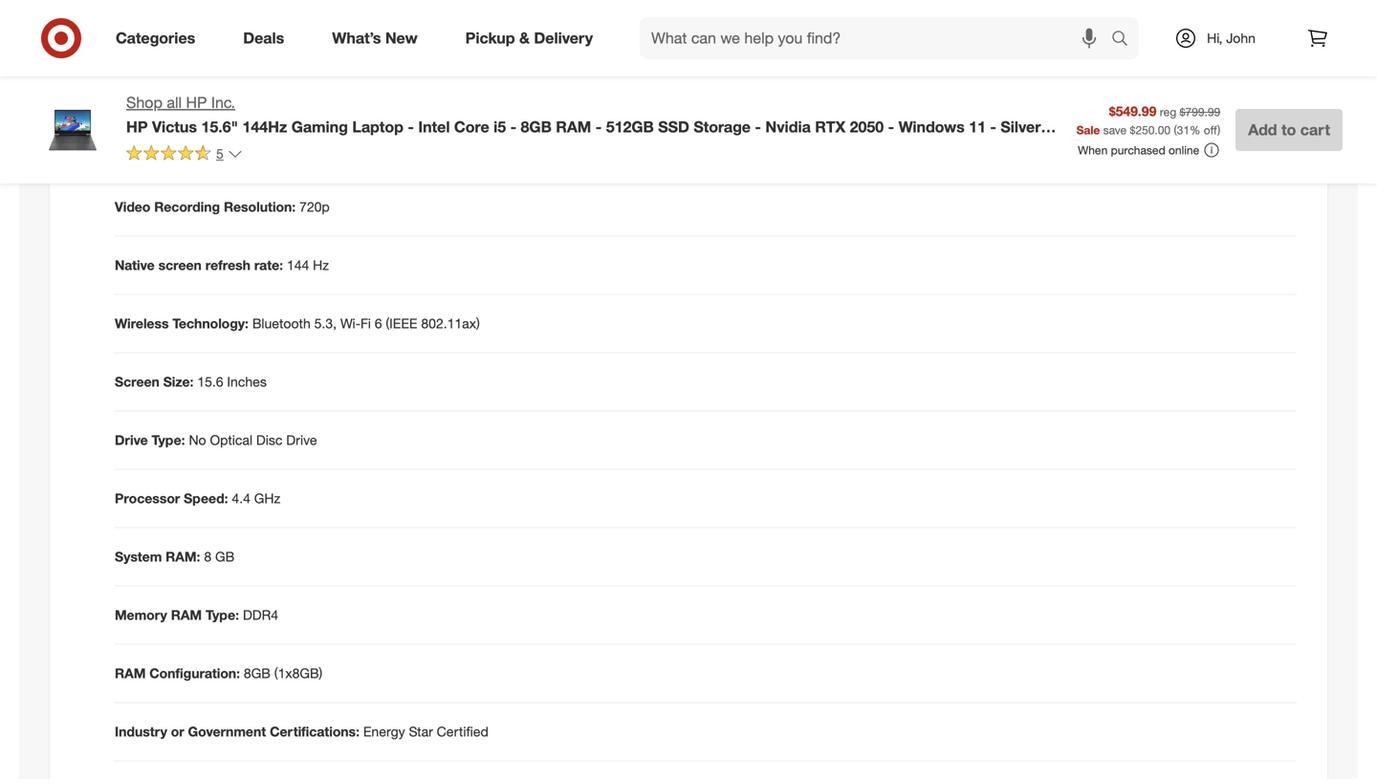 Task type: locate. For each thing, give the bounding box(es) containing it.
resolution: down 15.6" at top
[[163, 140, 235, 157]]

hp
[[186, 93, 207, 112], [126, 118, 148, 136]]

1 horizontal spatial drive
[[286, 432, 317, 449]]

hp up (15-
[[126, 118, 148, 136]]

1 - from the left
[[408, 118, 414, 136]]

ram
[[556, 118, 591, 136], [171, 607, 202, 624], [115, 665, 146, 682]]

shop all hp inc. hp victus 15.6" 144hz gaming laptop - intel core i5 - 8gb ram - 512gb ssd storage - nvidia rtx 2050 - windows 11 - silver (15-fa1030nr)
[[126, 93, 1041, 155]]

5 link
[[126, 144, 243, 166]]

hp right all
[[186, 93, 207, 112]]

type: left ddr4
[[206, 607, 239, 624]]

what's new link
[[316, 17, 442, 59]]

processor
[[115, 490, 180, 507]]

5.3,
[[314, 315, 337, 332]]

1080
[[283, 140, 313, 157]]

rate:
[[254, 257, 283, 274]]

resolution: left 720p at the top of page
[[224, 199, 296, 215]]

- right i5
[[510, 118, 517, 136]]

1 vertical spatial 8gb
[[244, 665, 271, 682]]

wireless technology: bluetooth 5.3, wi-fi 6 (ieee 802.11ax)
[[115, 315, 480, 332]]

1 vertical spatial storage
[[694, 118, 751, 136]]

802.11ax)
[[421, 315, 480, 332]]

0 horizontal spatial ram
[[115, 665, 146, 682]]

ram:
[[166, 549, 200, 565]]

1 horizontal spatial 512gb
[[606, 118, 654, 136]]

adapter
[[331, 82, 379, 99]]

ram right i5
[[556, 118, 591, 136]]

wireless
[[115, 315, 169, 332]]

inches
[[227, 374, 267, 390]]

0 vertical spatial ram
[[556, 118, 591, 136]]

1 horizontal spatial storage
[[694, 118, 751, 136]]

search button
[[1103, 17, 1149, 63]]

drive right disc
[[286, 432, 317, 449]]

0 horizontal spatial 512gb
[[266, 24, 308, 40]]

31
[[1177, 123, 1190, 137]]

type:
[[152, 432, 185, 449], [206, 607, 239, 624]]

when
[[1078, 143, 1108, 157]]

2 screen from the top
[[115, 374, 160, 390]]

1 horizontal spatial type:
[[206, 607, 239, 624]]

resolution:
[[163, 140, 235, 157], [224, 199, 296, 215]]

guide,
[[247, 82, 286, 99]]

0 horizontal spatial drive
[[115, 432, 148, 449]]

hi,
[[1207, 30, 1223, 46]]

- right 11
[[990, 118, 997, 136]]

when purchased online
[[1078, 143, 1200, 157]]

pickup & delivery link
[[449, 17, 617, 59]]

1 vertical spatial resolution:
[[224, 199, 296, 215]]

processor speed: 4.4 ghz
[[115, 490, 280, 507]]

inc.
[[211, 93, 235, 112]]

0 vertical spatial resolution:
[[163, 140, 235, 157]]

memory ram type: ddr4
[[115, 607, 278, 624]]

%
[[1190, 123, 1201, 137]]

0 vertical spatial screen
[[115, 140, 160, 157]]

ram down memory
[[115, 665, 146, 682]]

0 horizontal spatial type:
[[152, 432, 185, 449]]

5 - from the left
[[888, 118, 895, 136]]

or
[[171, 724, 184, 740]]

fi
[[361, 315, 371, 332]]

star
[[409, 724, 433, 740]]

ghz
[[254, 490, 280, 507]]

1 vertical spatial ram
[[171, 607, 202, 624]]

storage right the data
[[149, 24, 199, 40]]

storage
[[149, 24, 199, 40], [694, 118, 751, 136]]

system
[[115, 549, 162, 565]]

(1x8gb)
[[274, 665, 322, 682]]

drive up processor
[[115, 432, 148, 449]]

1 horizontal spatial 8gb
[[521, 118, 552, 136]]

disc
[[256, 432, 283, 449]]

0 vertical spatial 8gb
[[521, 118, 552, 136]]

0 horizontal spatial hp
[[126, 118, 148, 136]]

- left intel
[[408, 118, 414, 136]]

what's
[[332, 29, 381, 47]]

What can we help you find? suggestions appear below search field
[[640, 17, 1116, 59]]

8gb right i5
[[521, 118, 552, 136]]

512gb right capacity:
[[266, 24, 308, 40]]

4.4
[[232, 490, 251, 507]]

512gb
[[266, 24, 308, 40], [606, 118, 654, 136]]

shop
[[126, 93, 163, 112]]

type: left the no
[[152, 432, 185, 449]]

15.6
[[197, 374, 223, 390]]

categories link
[[99, 17, 219, 59]]

0 horizontal spatial storage
[[149, 24, 199, 40]]

ram right memory
[[171, 607, 202, 624]]

nvidia
[[766, 118, 811, 136]]

1 vertical spatial 512gb
[[606, 118, 654, 136]]

purchased
[[1111, 143, 1166, 157]]

6
[[375, 315, 382, 332]]

screen down victus on the left top
[[115, 140, 160, 157]]

video
[[115, 199, 151, 215]]

screen left size:
[[115, 374, 160, 390]]

add to cart button
[[1236, 109, 1343, 151]]

online
[[1169, 143, 1200, 157]]

- right '2050'
[[888, 118, 895, 136]]

recording
[[154, 199, 220, 215]]

&
[[519, 29, 530, 47]]

data storage capacity: 512gb
[[115, 24, 308, 40]]

- left ssd on the top of page
[[596, 118, 602, 136]]

1 vertical spatial screen
[[115, 374, 160, 390]]

to
[[1282, 121, 1296, 139]]

0 vertical spatial hp
[[186, 93, 207, 112]]

1 drive from the left
[[115, 432, 148, 449]]

categories
[[116, 29, 195, 47]]

wi-
[[340, 315, 361, 332]]

1 screen from the top
[[115, 140, 160, 157]]

native
[[115, 257, 155, 274]]

)
[[1218, 123, 1221, 137]]

4 - from the left
[[755, 118, 761, 136]]

add
[[1248, 121, 1278, 139]]

8gb left (1x8gb)
[[244, 665, 271, 682]]

- left nvidia
[[755, 118, 761, 136]]

2 horizontal spatial ram
[[556, 118, 591, 136]]

8gb inside shop all hp inc. hp victus 15.6" 144hz gaming laptop - intel core i5 - 8gb ram - 512gb ssd storage - nvidia rtx 2050 - windows 11 - silver (15-fa1030nr)
[[521, 118, 552, 136]]

0 vertical spatial type:
[[152, 432, 185, 449]]

government
[[188, 724, 266, 740]]

pickup
[[466, 29, 515, 47]]

storage right ssd on the top of page
[[694, 118, 751, 136]]

all
[[167, 93, 182, 112]]

512gb left ssd on the top of page
[[606, 118, 654, 136]]

$549.99
[[1109, 103, 1157, 120]]

drive
[[115, 432, 148, 449], [286, 432, 317, 449]]

1 horizontal spatial ram
[[171, 607, 202, 624]]

ssd
[[658, 118, 690, 136]]

2 vertical spatial ram
[[115, 665, 146, 682]]

250.00
[[1136, 123, 1171, 137]]

3 - from the left
[[596, 118, 602, 136]]



Task type: vqa. For each thing, say whether or not it's contained in the screenshot.
NORTH
no



Task type: describe. For each thing, give the bounding box(es) containing it.
deals
[[243, 29, 284, 47]]

rtx
[[815, 118, 846, 136]]

save
[[1103, 123, 1127, 137]]

intel
[[418, 118, 450, 136]]

capacity:
[[202, 24, 263, 40]]

reg
[[1160, 105, 1177, 119]]

industry
[[115, 724, 167, 740]]

image of hp victus 15.6" 144hz gaming laptop - intel core i5 - 8gb ram - 512gb ssd storage - nvidia rtx 2050 - windows 11 - silver (15-fa1030nr) image
[[34, 92, 111, 168]]

add to cart
[[1248, 121, 1331, 139]]

system ram: 8 gb
[[115, 549, 235, 565]]

drive type: no optical disc drive
[[115, 432, 317, 449]]

includes:
[[115, 82, 172, 99]]

8
[[204, 549, 212, 565]]

screen for screen size: 15.6 inches
[[115, 374, 160, 390]]

speed:
[[184, 490, 228, 507]]

1920
[[239, 140, 269, 157]]

no
[[189, 432, 206, 449]]

gb
[[215, 549, 235, 565]]

search
[[1103, 31, 1149, 49]]

0 vertical spatial 512gb
[[266, 24, 308, 40]]

1 vertical spatial type:
[[206, 607, 239, 624]]

laptop
[[352, 118, 404, 136]]

victus
[[152, 118, 197, 136]]

power
[[290, 82, 327, 99]]

1 horizontal spatial hp
[[186, 93, 207, 112]]

(ieee
[[386, 315, 418, 332]]

$799.99
[[1180, 105, 1221, 119]]

x
[[272, 140, 279, 157]]

fa1030nr)
[[154, 137, 222, 155]]

1 vertical spatial hp
[[126, 118, 148, 136]]

john
[[1227, 30, 1256, 46]]

$549.99 reg $799.99 sale save $ 250.00 ( 31 % off )
[[1077, 103, 1221, 137]]

energy
[[363, 724, 405, 740]]

$
[[1130, 123, 1136, 137]]

ram inside shop all hp inc. hp victus 15.6" 144hz gaming laptop - intel core i5 - 8gb ram - 512gb ssd storage - nvidia rtx 2050 - windows 11 - silver (15-fa1030nr)
[[556, 118, 591, 136]]

memory
[[115, 607, 167, 624]]

ddr4
[[243, 607, 278, 624]]

hi, john
[[1207, 30, 1256, 46]]

0 horizontal spatial 8gb
[[244, 665, 271, 682]]

cart
[[1301, 121, 1331, 139]]

size:
[[163, 374, 194, 390]]

bluetooth
[[252, 315, 311, 332]]

storage inside shop all hp inc. hp victus 15.6" 144hz gaming laptop - intel core i5 - 8gb ram - 512gb ssd storage - nvidia rtx 2050 - windows 11 - silver (15-fa1030nr)
[[694, 118, 751, 136]]

(15-
[[126, 137, 154, 155]]

sale
[[1077, 123, 1100, 137]]

configuration:
[[149, 665, 240, 682]]

6 - from the left
[[990, 118, 997, 136]]

windows
[[899, 118, 965, 136]]

512gb inside shop all hp inc. hp victus 15.6" 144hz gaming laptop - intel core i5 - 8gb ram - 512gb ssd storage - nvidia rtx 2050 - windows 11 - silver (15-fa1030nr)
[[606, 118, 654, 136]]

15.6"
[[201, 118, 238, 136]]

includes: quick start guide, power adapter
[[115, 82, 379, 99]]

data
[[115, 24, 145, 40]]

0 vertical spatial storage
[[149, 24, 199, 40]]

native screen refresh rate: 144 hz
[[115, 257, 329, 274]]

new
[[385, 29, 418, 47]]

technology:
[[173, 315, 249, 332]]

screen size: 15.6 inches
[[115, 374, 267, 390]]

refresh
[[205, 257, 251, 274]]

(
[[1174, 123, 1177, 137]]

off
[[1204, 123, 1218, 137]]

720p
[[299, 199, 330, 215]]

screen resolution: 1920 x 1080
[[115, 140, 313, 157]]

ram configuration: 8gb (1x8gb)
[[115, 665, 322, 682]]

gaming
[[291, 118, 348, 136]]

core
[[454, 118, 489, 136]]

quick
[[176, 82, 211, 99]]

screen for screen resolution: 1920 x 1080
[[115, 140, 160, 157]]

video recording resolution: 720p
[[115, 199, 330, 215]]

hz
[[313, 257, 329, 274]]

2 - from the left
[[510, 118, 517, 136]]

start
[[215, 82, 244, 99]]

pickup & delivery
[[466, 29, 593, 47]]

deals link
[[227, 17, 308, 59]]

2050
[[850, 118, 884, 136]]

5
[[216, 145, 224, 162]]

screen
[[158, 257, 202, 274]]

what's new
[[332, 29, 418, 47]]

industry or government certifications: energy star certified
[[115, 724, 489, 740]]

silver
[[1001, 118, 1041, 136]]

optical
[[210, 432, 253, 449]]

certified
[[437, 724, 489, 740]]

2 drive from the left
[[286, 432, 317, 449]]



